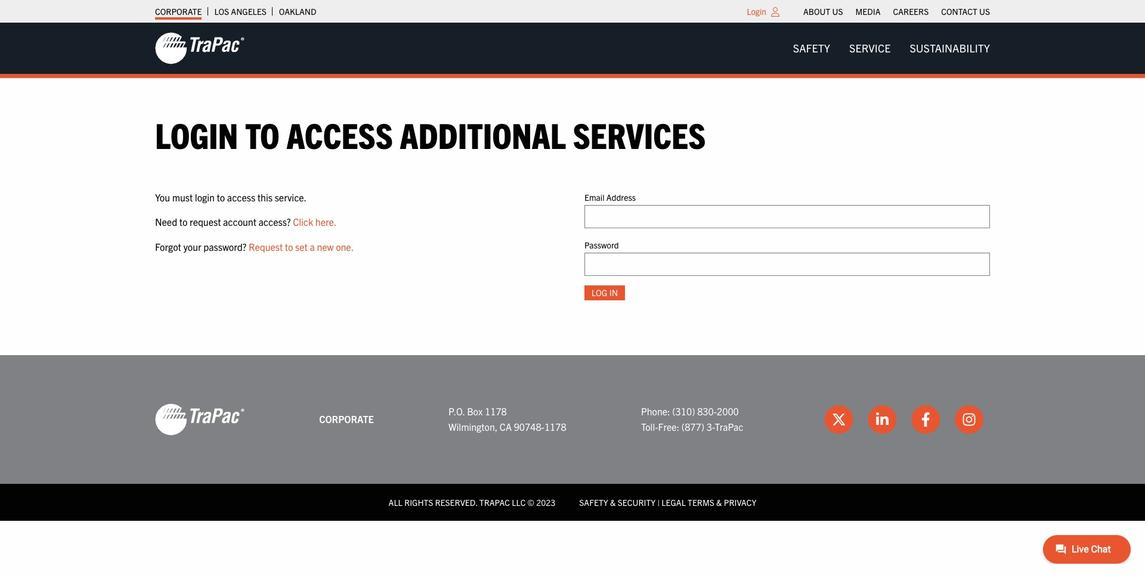 Task type: vqa. For each thing, say whether or not it's contained in the screenshot.
Sustainability link
yes



Task type: locate. For each thing, give the bounding box(es) containing it.
menu bar
[[798, 3, 997, 20], [784, 36, 1000, 60]]

us for about us
[[833, 6, 844, 17]]

los angeles
[[214, 6, 267, 17]]

& right terms
[[717, 498, 722, 508]]

us right about
[[833, 6, 844, 17]]

menu bar containing about us
[[798, 3, 997, 20]]

password
[[585, 240, 619, 251]]

1 vertical spatial menu bar
[[784, 36, 1000, 60]]

free:
[[659, 421, 680, 433]]

rights
[[405, 498, 433, 508]]

safety down about
[[794, 41, 831, 55]]

service
[[850, 41, 891, 55]]

about
[[804, 6, 831, 17]]

& left the security
[[610, 498, 616, 508]]

2000
[[717, 406, 739, 418]]

0 horizontal spatial &
[[610, 498, 616, 508]]

to
[[245, 113, 280, 156], [217, 191, 225, 203], [180, 216, 188, 228], [285, 241, 293, 253]]

1 horizontal spatial corporate
[[319, 414, 374, 426]]

corporate
[[155, 6, 202, 17], [319, 414, 374, 426]]

1 vertical spatial corporate image
[[155, 403, 245, 437]]

0 vertical spatial 1178
[[485, 406, 507, 418]]

Password password field
[[585, 253, 991, 276]]

safety & security | legal terms & privacy
[[580, 498, 757, 508]]

click here. link
[[293, 216, 337, 228]]

830-
[[698, 406, 717, 418]]

2 corporate image from the top
[[155, 403, 245, 437]]

phone: (310) 830-2000 toll-free: (877) 3-trapac
[[641, 406, 744, 433]]

safety inside menu bar
[[794, 41, 831, 55]]

us for contact us
[[980, 6, 991, 17]]

menu bar up service
[[798, 3, 997, 20]]

corporate image
[[155, 32, 245, 65], [155, 403, 245, 437]]

safety for safety
[[794, 41, 831, 55]]

1 vertical spatial safety
[[580, 498, 609, 508]]

login inside 'main content'
[[155, 113, 238, 156]]

light image
[[772, 7, 780, 17]]

0 horizontal spatial login
[[155, 113, 238, 156]]

must
[[172, 191, 193, 203]]

90748-
[[514, 421, 545, 433]]

us right contact
[[980, 6, 991, 17]]

legal terms & privacy link
[[662, 498, 757, 508]]

safety left the security
[[580, 498, 609, 508]]

0 horizontal spatial 1178
[[485, 406, 507, 418]]

forgot
[[155, 241, 181, 253]]

request to set a new one. link
[[249, 241, 354, 253]]

need to request account access? click here.
[[155, 216, 337, 228]]

0 vertical spatial login
[[747, 6, 767, 17]]

1 horizontal spatial 1178
[[545, 421, 567, 433]]

menu bar down careers 'link' at the right of page
[[784, 36, 1000, 60]]

None submit
[[585, 286, 625, 301]]

1178 right ca
[[545, 421, 567, 433]]

trapac
[[480, 498, 510, 508]]

forgot your password? request to set a new one.
[[155, 241, 354, 253]]

request
[[249, 241, 283, 253]]

login link
[[747, 6, 767, 17]]

account
[[223, 216, 257, 228]]

login for login to access additional services
[[155, 113, 238, 156]]

new
[[317, 241, 334, 253]]

your
[[183, 241, 201, 253]]

|
[[658, 498, 660, 508]]

0 vertical spatial corporate image
[[155, 32, 245, 65]]

(310)
[[673, 406, 696, 418]]

email address
[[585, 192, 636, 203]]

address
[[607, 192, 636, 203]]

1 us from the left
[[833, 6, 844, 17]]

login
[[747, 6, 767, 17], [155, 113, 238, 156]]

one.
[[336, 241, 354, 253]]

1178 up ca
[[485, 406, 507, 418]]

box
[[467, 406, 483, 418]]

login to access additional services
[[155, 113, 706, 156]]

©
[[528, 498, 535, 508]]

safety & security link
[[580, 498, 656, 508]]

0 horizontal spatial safety
[[580, 498, 609, 508]]

0 vertical spatial corporate
[[155, 6, 202, 17]]

1 horizontal spatial &
[[717, 498, 722, 508]]

access
[[287, 113, 393, 156]]

contact us link
[[942, 3, 991, 20]]

1 horizontal spatial login
[[747, 6, 767, 17]]

1 horizontal spatial us
[[980, 6, 991, 17]]

1178
[[485, 406, 507, 418], [545, 421, 567, 433]]

about us
[[804, 6, 844, 17]]

footer containing p.o. box 1178
[[0, 356, 1146, 522]]

us
[[833, 6, 844, 17], [980, 6, 991, 17]]

0 vertical spatial safety
[[794, 41, 831, 55]]

media link
[[856, 3, 881, 20]]

phone:
[[641, 406, 671, 418]]

2 us from the left
[[980, 6, 991, 17]]

0 horizontal spatial us
[[833, 6, 844, 17]]

footer
[[0, 356, 1146, 522]]

safety for safety & security | legal terms & privacy
[[580, 498, 609, 508]]

&
[[610, 498, 616, 508], [717, 498, 722, 508]]

1 vertical spatial corporate
[[319, 414, 374, 426]]

toll-
[[641, 421, 659, 433]]

0 horizontal spatial corporate
[[155, 6, 202, 17]]

safety
[[794, 41, 831, 55], [580, 498, 609, 508]]

1 vertical spatial login
[[155, 113, 238, 156]]

0 vertical spatial menu bar
[[798, 3, 997, 20]]

1 horizontal spatial safety
[[794, 41, 831, 55]]

careers
[[894, 6, 929, 17]]

llc
[[512, 498, 526, 508]]

a
[[310, 241, 315, 253]]

set
[[295, 241, 308, 253]]



Task type: describe. For each thing, give the bounding box(es) containing it.
service link
[[840, 36, 901, 60]]

request
[[190, 216, 221, 228]]

oakland
[[279, 6, 317, 17]]

service.
[[275, 191, 307, 203]]

los
[[214, 6, 229, 17]]

need
[[155, 216, 177, 228]]

about us link
[[804, 3, 844, 20]]

login for login link at the right of page
[[747, 6, 767, 17]]

1 corporate image from the top
[[155, 32, 245, 65]]

los angeles link
[[214, 3, 267, 20]]

angeles
[[231, 6, 267, 17]]

3-
[[707, 421, 715, 433]]

(877)
[[682, 421, 705, 433]]

trapac
[[715, 421, 744, 433]]

contact us
[[942, 6, 991, 17]]

services
[[573, 113, 706, 156]]

corporate inside footer
[[319, 414, 374, 426]]

all
[[389, 498, 403, 508]]

you
[[155, 191, 170, 203]]

access
[[227, 191, 256, 203]]

menu bar containing safety
[[784, 36, 1000, 60]]

wilmington,
[[449, 421, 498, 433]]

2023
[[537, 498, 556, 508]]

this
[[258, 191, 273, 203]]

sustainability
[[910, 41, 991, 55]]

additional
[[400, 113, 566, 156]]

Email Address text field
[[585, 205, 991, 228]]

access?
[[259, 216, 291, 228]]

2 & from the left
[[717, 498, 722, 508]]

security
[[618, 498, 656, 508]]

1 vertical spatial 1178
[[545, 421, 567, 433]]

password?
[[204, 241, 247, 253]]

login to access additional services main content
[[143, 113, 1003, 320]]

media
[[856, 6, 881, 17]]

you must login to access this service.
[[155, 191, 307, 203]]

legal
[[662, 498, 686, 508]]

p.o.
[[449, 406, 465, 418]]

p.o. box 1178 wilmington, ca 90748-1178
[[449, 406, 567, 433]]

sustainability link
[[901, 36, 1000, 60]]

privacy
[[724, 498, 757, 508]]

careers link
[[894, 3, 929, 20]]

reserved.
[[435, 498, 478, 508]]

oakland link
[[279, 3, 317, 20]]

all rights reserved. trapac llc © 2023
[[389, 498, 556, 508]]

contact
[[942, 6, 978, 17]]

click
[[293, 216, 313, 228]]

1 & from the left
[[610, 498, 616, 508]]

safety link
[[784, 36, 840, 60]]

email
[[585, 192, 605, 203]]

corporate link
[[155, 3, 202, 20]]

ca
[[500, 421, 512, 433]]

none submit inside login to access additional services 'main content'
[[585, 286, 625, 301]]

terms
[[688, 498, 715, 508]]

login
[[195, 191, 215, 203]]

here.
[[316, 216, 337, 228]]



